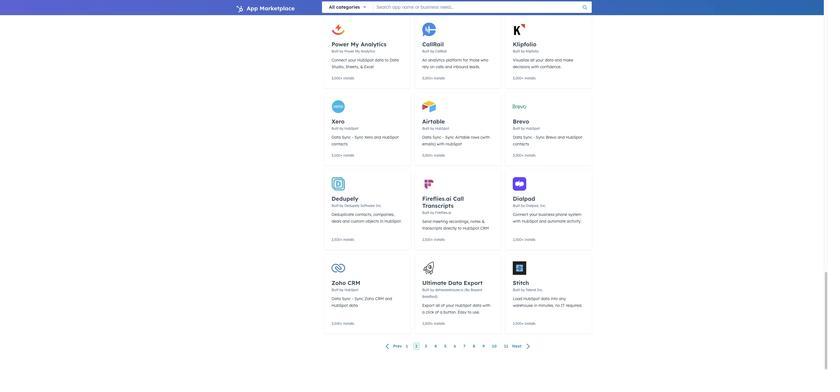 Task type: describe. For each thing, give the bounding box(es) containing it.
3,000 + installs for klipfolio
[[513, 76, 536, 80]]

2
[[416, 344, 418, 349]]

hubspot inside connect your business phone system with hubspot and automate activity.
[[522, 219, 539, 224]]

hubspot inside load hubspot data into any warehouse in minutes, no it required.
[[524, 297, 540, 302]]

recordings,
[[449, 219, 470, 224]]

by inside xero built by hubspot
[[340, 127, 344, 131]]

8
[[473, 344, 476, 349]]

ultimate data export built by datawarehouse.io (by bayard bradford)
[[423, 280, 483, 299]]

those
[[470, 58, 480, 63]]

3,000 + installs for power
[[332, 76, 355, 80]]

and inside visualize all your data and make decisions with confidence.
[[555, 58, 562, 63]]

installs for klipfolio
[[525, 76, 536, 80]]

zoho inside zoho crm built by hubspot
[[332, 280, 346, 287]]

+ for callrail
[[432, 76, 433, 80]]

export inside export all of your hubspot data with a click of a button. easy to use.
[[423, 304, 435, 309]]

built inside klipfolio built by klipfolio
[[513, 49, 521, 53]]

2,500 for zoho crm
[[332, 322, 341, 326]]

no
[[556, 304, 560, 309]]

3
[[425, 344, 427, 349]]

3,000 for xero
[[332, 154, 341, 158]]

2,500 for fireflies.ai call transcripts
[[423, 238, 431, 242]]

2,500 for ultimate data export
[[423, 322, 431, 326]]

and inside data sync - sync xero and hubspot contacts
[[374, 135, 382, 140]]

by inside ultimate data export built by datawarehouse.io (by bayard bradford)
[[431, 288, 435, 293]]

your inside export all of your hubspot data with a click of a button. easy to use.
[[446, 304, 455, 309]]

+ for xero
[[341, 154, 343, 158]]

system
[[569, 212, 582, 217]]

2 a from the left
[[440, 310, 443, 315]]

2,500 + installs for ultimate data export
[[423, 322, 445, 326]]

by inside dialpad built by dialpad, inc.
[[521, 204, 525, 208]]

0 vertical spatial dedupely
[[332, 195, 359, 203]]

by inside fireflies.ai call transcripts built by fireflies.ai
[[431, 211, 435, 215]]

by inside zoho crm built by hubspot
[[340, 288, 344, 293]]

0 vertical spatial klipfolio
[[513, 41, 537, 48]]

1
[[406, 344, 408, 349]]

callrail built by callrail
[[423, 41, 447, 53]]

by inside callrail built by callrail
[[431, 49, 435, 53]]

and inside an analytics platform for those who rely on calls and inbound leads.
[[445, 64, 453, 69]]

xero built by hubspot
[[332, 118, 359, 131]]

brevo built by hubspot
[[513, 118, 540, 131]]

xero inside xero built by hubspot
[[332, 118, 345, 125]]

2,500 for stitch
[[513, 322, 522, 326]]

notes
[[471, 219, 481, 224]]

1 vertical spatial power
[[345, 49, 355, 53]]

activity.
[[567, 219, 582, 224]]

data for airtable
[[423, 135, 432, 140]]

load hubspot data into any warehouse in minutes, no it required.
[[513, 297, 583, 309]]

app
[[247, 5, 258, 12]]

data sync - sync xero and hubspot contacts
[[332, 135, 399, 147]]

ultimate
[[423, 280, 447, 287]]

next button
[[511, 343, 534, 351]]

for
[[463, 58, 469, 63]]

hubspot inside zoho crm built by hubspot
[[345, 288, 359, 293]]

2 button
[[414, 343, 420, 351]]

by inside dedupely built by dedupely software inc.
[[340, 204, 344, 208]]

4 button
[[433, 343, 439, 351]]

call
[[454, 195, 464, 203]]

data sync - sync brevo and hubspot contacts
[[513, 135, 583, 147]]

(with
[[481, 135, 490, 140]]

deduplicate
[[332, 212, 354, 217]]

2,500 + installs for dedupely
[[332, 238, 354, 242]]

analytics
[[429, 58, 445, 63]]

+ for dialpad
[[522, 238, 524, 242]]

calls
[[436, 64, 444, 69]]

load
[[513, 297, 523, 302]]

meeting
[[433, 219, 448, 224]]

3,000 + installs for callrail
[[423, 76, 445, 80]]

3,000 for klipfolio
[[513, 76, 522, 80]]

hubspot inside airtable built by hubspot
[[436, 127, 450, 131]]

installs for dialpad
[[525, 238, 536, 242]]

transcripts
[[423, 203, 454, 210]]

3,000 + installs for brevo
[[513, 154, 536, 158]]

studio,
[[332, 64, 345, 69]]

2,500 + installs for dialpad
[[513, 238, 536, 242]]

+ for airtable
[[432, 154, 433, 158]]

dialpad built by dialpad, inc.
[[513, 195, 547, 208]]

+ for fireflies.ai call transcripts
[[431, 238, 433, 242]]

brevo inside data sync - sync brevo and hubspot contacts
[[546, 135, 557, 140]]

9
[[483, 344, 485, 349]]

software
[[361, 204, 375, 208]]

1 vertical spatial callrail
[[436, 49, 447, 53]]

all for klipfolio
[[531, 58, 535, 63]]

0 vertical spatial fireflies.ai
[[423, 195, 452, 203]]

required.
[[567, 304, 583, 309]]

3,000 + installs for xero
[[332, 154, 355, 158]]

crm inside send meeting recordings, notes & transcripts directly to hubspot crm
[[481, 226, 489, 231]]

3,000 + installs for airtable
[[423, 154, 445, 158]]

your inside visualize all your data and make decisions with confidence.
[[536, 58, 544, 63]]

connect your hubspot data to data studio, sheets, & excel
[[332, 58, 399, 69]]

hubspot inside data sync - sync zoho crm and hubspot data
[[332, 304, 348, 309]]

inc. inside dedupely built by dedupely software inc.
[[376, 204, 382, 208]]

data inside export all of your hubspot data with a click of a button. easy to use.
[[473, 304, 482, 309]]

next
[[513, 344, 522, 349]]

built inside airtable built by hubspot
[[423, 127, 430, 131]]

contacts for xero
[[332, 142, 348, 147]]

built inside brevo built by hubspot
[[513, 127, 521, 131]]

power my analytics built by power my analytics
[[332, 41, 387, 53]]

airtable built by hubspot
[[423, 118, 450, 131]]

data sync - sync airtable rows (with emails) with hubspot
[[423, 135, 490, 147]]

warehouse
[[513, 304, 534, 309]]

deduplicate contacts, companies, deals and custom objects in hubspot.
[[332, 212, 402, 224]]

(by
[[465, 288, 470, 293]]

easy
[[458, 310, 467, 315]]

data inside connect your hubspot data to data studio, sheets, & excel
[[375, 58, 384, 63]]

data inside data sync - sync zoho crm and hubspot data
[[349, 304, 358, 309]]

10 button
[[491, 343, 499, 351]]

installs for airtable
[[434, 154, 445, 158]]

5 button
[[443, 343, 449, 351]]

built inside dialpad built by dialpad, inc.
[[513, 204, 521, 208]]

confidence.
[[541, 64, 562, 69]]

data inside load hubspot data into any warehouse in minutes, no it required.
[[541, 297, 550, 302]]

3,000 for callrail
[[423, 76, 432, 80]]

deals
[[332, 219, 342, 224]]

+ for power my analytics
[[341, 76, 343, 80]]

1 vertical spatial my
[[355, 49, 360, 53]]

use.
[[473, 310, 480, 315]]

by inside airtable built by hubspot
[[431, 127, 435, 131]]

xero inside data sync - sync xero and hubspot contacts
[[365, 135, 373, 140]]

2,500 + installs for zoho crm
[[332, 322, 354, 326]]

companies,
[[374, 212, 395, 217]]

excel
[[365, 64, 374, 69]]

6
[[454, 344, 457, 349]]

inc. for dialpad
[[541, 204, 547, 208]]

data inside ultimate data export built by datawarehouse.io (by bayard bradford)
[[449, 280, 462, 287]]

custom
[[351, 219, 365, 224]]

installs for brevo
[[525, 154, 536, 158]]

crm inside zoho crm built by hubspot
[[348, 280, 361, 287]]

with inside visualize all your data and make decisions with confidence.
[[532, 64, 540, 69]]

& inside send meeting recordings, notes & transcripts directly to hubspot crm
[[482, 219, 485, 224]]

0 vertical spatial callrail
[[423, 41, 444, 48]]

installs for zoho
[[344, 322, 354, 326]]

prev
[[394, 344, 402, 349]]

rows
[[471, 135, 480, 140]]

button.
[[444, 310, 457, 315]]

minutes,
[[539, 304, 555, 309]]

- for xero
[[352, 135, 354, 140]]

built inside the power my analytics built by power my analytics
[[332, 49, 339, 53]]

dialpad
[[513, 195, 536, 203]]

data for zoho crm
[[332, 297, 341, 302]]

by inside "stitch built by talend inc."
[[521, 288, 525, 293]]

make
[[564, 58, 574, 63]]

fireflies.ai call transcripts built by fireflies.ai
[[423, 195, 464, 215]]

hubspot inside brevo built by hubspot
[[526, 127, 540, 131]]

in inside the deduplicate contacts, companies, deals and custom objects in hubspot.
[[380, 219, 384, 224]]

hubspot inside connect your hubspot data to data studio, sheets, & excel
[[358, 58, 374, 63]]

5
[[445, 344, 447, 349]]

decisions
[[513, 64, 531, 69]]

all for ultimate
[[436, 304, 440, 309]]

platform
[[446, 58, 462, 63]]

1 vertical spatial klipfolio
[[526, 49, 539, 53]]

business
[[539, 212, 555, 217]]

3,000 for airtable
[[423, 154, 432, 158]]

Search app name or business need... search field
[[374, 1, 592, 13]]

with inside connect your business phone system with hubspot and automate activity.
[[513, 219, 521, 224]]

- for zoho
[[352, 297, 354, 302]]



Task type: vqa. For each thing, say whether or not it's contained in the screenshot.
HubSpot. in the left of the page
yes



Task type: locate. For each thing, give the bounding box(es) containing it.
by up bradford)
[[431, 288, 435, 293]]

1 horizontal spatial a
[[440, 310, 443, 315]]

by up data sync - sync zoho crm and hubspot data
[[340, 288, 344, 293]]

by up emails)
[[431, 127, 435, 131]]

8 button
[[471, 343, 478, 351]]

0 horizontal spatial airtable
[[423, 118, 445, 125]]

and inside data sync - sync brevo and hubspot contacts
[[558, 135, 565, 140]]

1 vertical spatial in
[[535, 304, 538, 309]]

installs down the transcripts
[[434, 238, 445, 242]]

connect inside connect your business phone system with hubspot and automate activity.
[[513, 212, 529, 217]]

built inside callrail built by callrail
[[423, 49, 430, 53]]

inc. inside dialpad built by dialpad, inc.
[[541, 204, 547, 208]]

installs down connect your business phone system with hubspot and automate activity.
[[525, 238, 536, 242]]

marketplace
[[260, 5, 295, 12]]

0 horizontal spatial connect
[[332, 58, 347, 63]]

built inside fireflies.ai call transcripts built by fireflies.ai
[[423, 211, 430, 215]]

dialpad,
[[526, 204, 540, 208]]

& left excel
[[361, 64, 363, 69]]

1 horizontal spatial all
[[531, 58, 535, 63]]

zoho inside data sync - sync zoho crm and hubspot data
[[365, 297, 375, 302]]

contacts inside data sync - sync xero and hubspot contacts
[[332, 142, 348, 147]]

1 vertical spatial zoho
[[365, 297, 375, 302]]

3,000 + installs down decisions
[[513, 76, 536, 80]]

0 vertical spatial of
[[441, 304, 445, 309]]

data inside data sync - sync airtable rows (with emails) with hubspot
[[423, 135, 432, 140]]

directly
[[444, 226, 457, 231]]

a left button.
[[440, 310, 443, 315]]

0 horizontal spatial crm
[[348, 280, 361, 287]]

1 vertical spatial connect
[[513, 212, 529, 217]]

data inside data sync - sync zoho crm and hubspot data
[[332, 297, 341, 302]]

+ for dedupely
[[341, 238, 343, 242]]

your inside connect your hubspot data to data studio, sheets, & excel
[[348, 58, 357, 63]]

installs down 'calls'
[[434, 76, 445, 80]]

contacts,
[[355, 212, 373, 217]]

stitch
[[513, 280, 530, 287]]

sync
[[342, 135, 351, 140], [355, 135, 364, 140], [433, 135, 442, 140], [446, 135, 455, 140], [524, 135, 533, 140], [536, 135, 545, 140], [342, 297, 351, 302], [355, 297, 364, 302]]

dedupely built by dedupely software inc.
[[332, 195, 382, 208]]

data up minutes,
[[541, 297, 550, 302]]

export inside ultimate data export built by datawarehouse.io (by bayard bradford)
[[464, 280, 483, 287]]

4
[[435, 344, 437, 349]]

1 button
[[404, 343, 410, 351]]

& inside connect your hubspot data to data studio, sheets, & excel
[[361, 64, 363, 69]]

by up visualize
[[521, 49, 525, 53]]

0 horizontal spatial a
[[423, 310, 425, 315]]

1 vertical spatial of
[[435, 310, 439, 315]]

1 vertical spatial dedupely
[[345, 204, 360, 208]]

2 horizontal spatial to
[[468, 310, 472, 315]]

0 vertical spatial xero
[[332, 118, 345, 125]]

- down zoho crm built by hubspot
[[352, 297, 354, 302]]

airtable left rows
[[456, 135, 470, 140]]

installs down click
[[434, 322, 445, 326]]

installs for xero
[[344, 154, 355, 158]]

0 horizontal spatial brevo
[[513, 118, 530, 125]]

data inside data sync - sync brevo and hubspot contacts
[[513, 135, 523, 140]]

with inside export all of your hubspot data with a click of a button. easy to use.
[[483, 304, 491, 309]]

who
[[481, 58, 489, 63]]

any
[[560, 297, 566, 302]]

1 horizontal spatial contacts
[[513, 142, 530, 147]]

hubspot.
[[385, 219, 402, 224]]

contacts inside data sync - sync brevo and hubspot contacts
[[513, 142, 530, 147]]

data for brevo
[[513, 135, 523, 140]]

with
[[532, 64, 540, 69], [437, 142, 445, 147], [513, 219, 521, 224], [483, 304, 491, 309]]

export up click
[[423, 304, 435, 309]]

0 vertical spatial zoho
[[332, 280, 346, 287]]

0 vertical spatial brevo
[[513, 118, 530, 125]]

1 vertical spatial to
[[458, 226, 462, 231]]

by up data sync - sync xero and hubspot contacts
[[340, 127, 344, 131]]

and
[[555, 58, 562, 63], [445, 64, 453, 69], [374, 135, 382, 140], [558, 135, 565, 140], [343, 219, 350, 224], [540, 219, 547, 224], [385, 297, 393, 302]]

+ for zoho crm
[[341, 322, 343, 326]]

0 horizontal spatial all
[[436, 304, 440, 309]]

pagination navigation
[[325, 343, 592, 351]]

3,000 for power
[[332, 76, 341, 80]]

3 button
[[423, 343, 429, 351]]

and inside the deduplicate contacts, companies, deals and custom objects in hubspot.
[[343, 219, 350, 224]]

connect for my
[[332, 58, 347, 63]]

all categories button
[[322, 1, 373, 13]]

to inside send meeting recordings, notes & transcripts directly to hubspot crm
[[458, 226, 462, 231]]

1 horizontal spatial zoho
[[365, 297, 375, 302]]

0 vertical spatial connect
[[332, 58, 347, 63]]

1 horizontal spatial xero
[[365, 135, 373, 140]]

airtable
[[423, 118, 445, 125], [456, 135, 470, 140]]

- down xero built by hubspot
[[352, 135, 354, 140]]

by up analytics at the top
[[431, 49, 435, 53]]

inc. for stitch
[[538, 288, 544, 293]]

all right visualize
[[531, 58, 535, 63]]

1 vertical spatial export
[[423, 304, 435, 309]]

visualize all your data and make decisions with confidence.
[[513, 58, 574, 69]]

1 vertical spatial fireflies.ai
[[436, 211, 452, 215]]

inc. up companies, on the bottom left of the page
[[376, 204, 382, 208]]

- inside data sync - sync brevo and hubspot contacts
[[534, 135, 535, 140]]

export all of your hubspot data with a click of a button. easy to use.
[[423, 304, 491, 315]]

1 vertical spatial crm
[[348, 280, 361, 287]]

to inside export all of your hubspot data with a click of a button. easy to use.
[[468, 310, 472, 315]]

- for brevo
[[534, 135, 535, 140]]

analytics
[[361, 41, 387, 48], [361, 49, 376, 53]]

your up "confidence."
[[536, 58, 544, 63]]

inc. up business at the right bottom
[[541, 204, 547, 208]]

1 vertical spatial &
[[482, 219, 485, 224]]

1 vertical spatial analytics
[[361, 49, 376, 53]]

power up sheets,
[[345, 49, 355, 53]]

data inside data sync - sync xero and hubspot contacts
[[332, 135, 341, 140]]

0 horizontal spatial xero
[[332, 118, 345, 125]]

built inside "stitch built by talend inc."
[[513, 288, 521, 293]]

export
[[464, 280, 483, 287], [423, 304, 435, 309]]

1 horizontal spatial in
[[535, 304, 538, 309]]

fireflies.ai down 'transcripts'
[[436, 211, 452, 215]]

installs down sheets,
[[344, 76, 355, 80]]

stitch built by talend inc.
[[513, 280, 544, 293]]

hubspot inside export all of your hubspot data with a click of a button. easy to use.
[[456, 304, 472, 309]]

hubspot inside data sync - sync brevo and hubspot contacts
[[566, 135, 583, 140]]

installs down custom
[[344, 238, 354, 242]]

+ for brevo
[[522, 154, 524, 158]]

talend
[[526, 288, 537, 293]]

all
[[329, 4, 335, 10]]

- inside data sync - sync airtable rows (with emails) with hubspot
[[443, 135, 445, 140]]

inc. inside "stitch built by talend inc."
[[538, 288, 544, 293]]

2,500 for dialpad
[[513, 238, 522, 242]]

of up button.
[[441, 304, 445, 309]]

click
[[426, 310, 434, 315]]

0 horizontal spatial &
[[361, 64, 363, 69]]

by up studio,
[[340, 49, 344, 53]]

airtable inside airtable built by hubspot
[[423, 118, 445, 125]]

1 horizontal spatial crm
[[376, 297, 384, 302]]

2,500 + installs for fireflies.ai call transcripts
[[423, 238, 445, 242]]

built inside xero built by hubspot
[[332, 127, 339, 131]]

data down the power my analytics built by power my analytics
[[375, 58, 384, 63]]

0 vertical spatial my
[[351, 41, 359, 48]]

installs for power
[[344, 76, 355, 80]]

0 horizontal spatial contacts
[[332, 142, 348, 147]]

- inside data sync - sync zoho crm and hubspot data
[[352, 297, 354, 302]]

0 horizontal spatial in
[[380, 219, 384, 224]]

connect down dialpad,
[[513, 212, 529, 217]]

1 horizontal spatial connect
[[513, 212, 529, 217]]

data inside connect your hubspot data to data studio, sheets, & excel
[[390, 58, 399, 63]]

installs for fireflies.ai
[[434, 238, 445, 242]]

installs for ultimate
[[434, 322, 445, 326]]

0 vertical spatial all
[[531, 58, 535, 63]]

data up "confidence."
[[545, 58, 554, 63]]

2 vertical spatial crm
[[376, 297, 384, 302]]

0 vertical spatial in
[[380, 219, 384, 224]]

brevo inside brevo built by hubspot
[[513, 118, 530, 125]]

- for airtable
[[443, 135, 445, 140]]

hubspot inside xero built by hubspot
[[345, 127, 359, 131]]

built inside dedupely built by dedupely software inc.
[[332, 204, 339, 208]]

installs for stitch
[[525, 322, 536, 326]]

0 horizontal spatial of
[[435, 310, 439, 315]]

1 horizontal spatial of
[[441, 304, 445, 309]]

3,000
[[332, 76, 341, 80], [423, 76, 432, 80], [513, 76, 522, 80], [332, 154, 341, 158], [423, 154, 432, 158], [513, 154, 522, 158]]

hubspot inside data sync - sync xero and hubspot contacts
[[383, 135, 399, 140]]

by inside brevo built by hubspot
[[521, 127, 525, 131]]

contacts down brevo built by hubspot
[[513, 142, 530, 147]]

zoho crm built by hubspot
[[332, 280, 361, 293]]

on
[[430, 64, 435, 69]]

0 horizontal spatial to
[[385, 58, 389, 63]]

contacts
[[332, 142, 348, 147], [513, 142, 530, 147]]

hubspot inside send meeting recordings, notes & transcripts directly to hubspot crm
[[463, 226, 480, 231]]

by inside the power my analytics built by power my analytics
[[340, 49, 344, 53]]

data inside visualize all your data and make decisions with confidence.
[[545, 58, 554, 63]]

0 vertical spatial analytics
[[361, 41, 387, 48]]

contacts for brevo
[[513, 142, 530, 147]]

into
[[551, 297, 558, 302]]

klipfolio built by klipfolio
[[513, 41, 539, 53]]

0 vertical spatial &
[[361, 64, 363, 69]]

all inside export all of your hubspot data with a click of a button. easy to use.
[[436, 304, 440, 309]]

and inside connect your business phone system with hubspot and automate activity.
[[540, 219, 547, 224]]

7 button
[[462, 343, 468, 351]]

installs down emails)
[[434, 154, 445, 158]]

fireflies.ai
[[423, 195, 452, 203], [436, 211, 452, 215]]

installs down decisions
[[525, 76, 536, 80]]

leads.
[[470, 64, 481, 69]]

data up use.
[[473, 304, 482, 309]]

connect your business phone system with hubspot and automate activity.
[[513, 212, 582, 224]]

export up bayard at right
[[464, 280, 483, 287]]

1 a from the left
[[423, 310, 425, 315]]

crm inside data sync - sync zoho crm and hubspot data
[[376, 297, 384, 302]]

1 vertical spatial airtable
[[456, 135, 470, 140]]

and inside data sync - sync zoho crm and hubspot data
[[385, 297, 393, 302]]

11
[[505, 344, 509, 349]]

objects
[[366, 219, 379, 224]]

3,000 + installs
[[332, 76, 355, 80], [423, 76, 445, 80], [513, 76, 536, 80], [332, 154, 355, 158], [423, 154, 445, 158], [513, 154, 536, 158]]

your down dialpad,
[[530, 212, 538, 217]]

to
[[385, 58, 389, 63], [458, 226, 462, 231], [468, 310, 472, 315]]

connect for built
[[513, 212, 529, 217]]

1 horizontal spatial brevo
[[546, 135, 557, 140]]

in left minutes,
[[535, 304, 538, 309]]

it
[[562, 304, 565, 309]]

inc. right talend
[[538, 288, 544, 293]]

3,000 + installs down studio,
[[332, 76, 355, 80]]

installs
[[344, 76, 355, 80], [434, 76, 445, 80], [525, 76, 536, 80], [344, 154, 355, 158], [434, 154, 445, 158], [525, 154, 536, 158], [344, 238, 354, 242], [434, 238, 445, 242], [525, 238, 536, 242], [344, 322, 354, 326], [434, 322, 445, 326], [525, 322, 536, 326]]

1 vertical spatial all
[[436, 304, 440, 309]]

power up studio,
[[332, 41, 349, 48]]

all categories
[[329, 4, 360, 10]]

0 horizontal spatial zoho
[[332, 280, 346, 287]]

installs down data sync - sync zoho crm and hubspot data
[[344, 322, 354, 326]]

connect inside connect your hubspot data to data studio, sheets, & excel
[[332, 58, 347, 63]]

datawarehouse.io
[[436, 288, 464, 293]]

send
[[423, 219, 432, 224]]

sheets,
[[346, 64, 360, 69]]

data for xero
[[332, 135, 341, 140]]

+ for ultimate data export
[[431, 322, 433, 326]]

10
[[493, 344, 497, 349]]

0 vertical spatial power
[[332, 41, 349, 48]]

2 horizontal spatial crm
[[481, 226, 489, 231]]

your inside connect your business phone system with hubspot and automate activity.
[[530, 212, 538, 217]]

xero
[[332, 118, 345, 125], [365, 135, 373, 140]]

phone
[[556, 212, 568, 217]]

zoho
[[332, 280, 346, 287], [365, 297, 375, 302]]

3,000 + installs down emails)
[[423, 154, 445, 158]]

contacts down xero built by hubspot
[[332, 142, 348, 147]]

installs down data sync - sync xero and hubspot contacts
[[344, 154, 355, 158]]

app marketplace
[[247, 5, 295, 12]]

9 button
[[481, 343, 487, 351]]

installs for callrail
[[434, 76, 445, 80]]

by up data sync - sync brevo and hubspot contacts
[[521, 127, 525, 131]]

an
[[423, 58, 428, 63]]

3,000 + installs down data sync - sync brevo and hubspot contacts
[[513, 154, 536, 158]]

- inside data sync - sync xero and hubspot contacts
[[352, 135, 354, 140]]

all inside visualize all your data and make decisions with confidence.
[[531, 58, 535, 63]]

in down companies, on the bottom left of the page
[[380, 219, 384, 224]]

0 vertical spatial crm
[[481, 226, 489, 231]]

2 vertical spatial to
[[468, 310, 472, 315]]

by inside klipfolio built by klipfolio
[[521, 49, 525, 53]]

2,500 + installs for stitch
[[513, 322, 536, 326]]

+ for stitch
[[522, 322, 524, 326]]

hubspot inside data sync - sync airtable rows (with emails) with hubspot
[[446, 142, 462, 147]]

crm
[[481, 226, 489, 231], [348, 280, 361, 287], [376, 297, 384, 302]]

1 vertical spatial xero
[[365, 135, 373, 140]]

your up sheets,
[[348, 58, 357, 63]]

categories
[[336, 4, 360, 10]]

rely
[[423, 64, 429, 69]]

emails)
[[423, 142, 436, 147]]

+ for klipfolio
[[522, 76, 524, 80]]

0 vertical spatial to
[[385, 58, 389, 63]]

1 horizontal spatial export
[[464, 280, 483, 287]]

3,000 + installs down on
[[423, 76, 445, 80]]

by
[[340, 49, 344, 53], [431, 49, 435, 53], [521, 49, 525, 53], [340, 127, 344, 131], [431, 127, 435, 131], [521, 127, 525, 131], [340, 204, 344, 208], [521, 204, 525, 208], [431, 211, 435, 215], [340, 288, 344, 293], [431, 288, 435, 293], [521, 288, 525, 293]]

to inside connect your hubspot data to data studio, sheets, & excel
[[385, 58, 389, 63]]

in inside load hubspot data into any warehouse in minutes, no it required.
[[535, 304, 538, 309]]

by down dialpad
[[521, 204, 525, 208]]

0 vertical spatial airtable
[[423, 118, 445, 125]]

& right notes
[[482, 219, 485, 224]]

built inside zoho crm built by hubspot
[[332, 288, 339, 293]]

7
[[464, 344, 466, 349]]

prev button
[[383, 343, 404, 351]]

1 contacts from the left
[[332, 142, 348, 147]]

installs for dedupely
[[344, 238, 354, 242]]

- down brevo built by hubspot
[[534, 135, 535, 140]]

bayard
[[471, 288, 483, 293]]

0 horizontal spatial export
[[423, 304, 435, 309]]

a left click
[[423, 310, 425, 315]]

installs down "warehouse"
[[525, 322, 536, 326]]

airtable up emails)
[[423, 118, 445, 125]]

3,000 for brevo
[[513, 154, 522, 158]]

data sync - sync zoho crm and hubspot data
[[332, 297, 393, 309]]

a
[[423, 310, 425, 315], [440, 310, 443, 315]]

transcripts
[[423, 226, 443, 231]]

- down airtable built by hubspot
[[443, 135, 445, 140]]

your up button.
[[446, 304, 455, 309]]

by up deduplicate
[[340, 204, 344, 208]]

installs down data sync - sync brevo and hubspot contacts
[[525, 154, 536, 158]]

airtable inside data sync - sync airtable rows (with emails) with hubspot
[[456, 135, 470, 140]]

1 vertical spatial brevo
[[546, 135, 557, 140]]

your
[[348, 58, 357, 63], [536, 58, 544, 63], [530, 212, 538, 217], [446, 304, 455, 309]]

with inside data sync - sync airtable rows (with emails) with hubspot
[[437, 142, 445, 147]]

2,500 + installs
[[332, 238, 354, 242], [423, 238, 445, 242], [513, 238, 536, 242], [332, 322, 354, 326], [423, 322, 445, 326], [513, 322, 536, 326]]

1 horizontal spatial to
[[458, 226, 462, 231]]

send meeting recordings, notes & transcripts directly to hubspot crm
[[423, 219, 489, 231]]

fireflies.ai left the call
[[423, 195, 452, 203]]

2,500
[[332, 238, 341, 242], [423, 238, 431, 242], [513, 238, 522, 242], [332, 322, 341, 326], [423, 322, 431, 326], [513, 322, 522, 326]]

automate
[[548, 219, 566, 224]]

by down 'transcripts'
[[431, 211, 435, 215]]

11 button
[[503, 343, 511, 351]]

connect
[[332, 58, 347, 63], [513, 212, 529, 217]]

connect up studio,
[[332, 58, 347, 63]]

of right click
[[435, 310, 439, 315]]

by down stitch
[[521, 288, 525, 293]]

an analytics platform for those who rely on calls and inbound leads.
[[423, 58, 489, 69]]

1 horizontal spatial &
[[482, 219, 485, 224]]

visualize
[[513, 58, 530, 63]]

built inside ultimate data export built by datawarehouse.io (by bayard bradford)
[[423, 288, 430, 293]]

data down zoho crm built by hubspot
[[349, 304, 358, 309]]

2,500 for dedupely
[[332, 238, 341, 242]]

2 contacts from the left
[[513, 142, 530, 147]]

0 vertical spatial export
[[464, 280, 483, 287]]

3,000 + installs down data sync - sync xero and hubspot contacts
[[332, 154, 355, 158]]

all down bradford)
[[436, 304, 440, 309]]

-
[[352, 135, 354, 140], [443, 135, 445, 140], [534, 135, 535, 140], [352, 297, 354, 302]]

1 horizontal spatial airtable
[[456, 135, 470, 140]]



